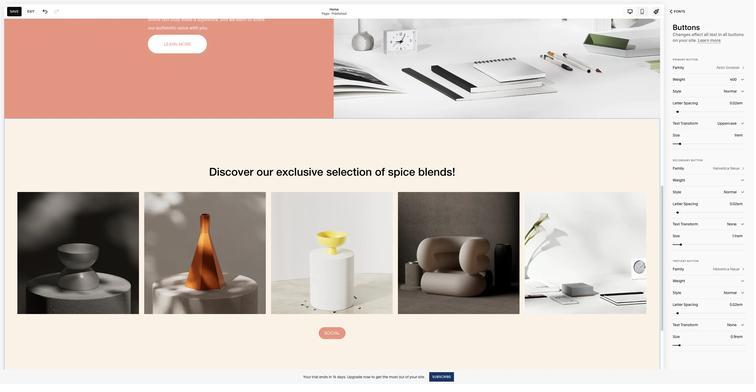 Task type: describe. For each thing, give the bounding box(es) containing it.
home
[[330, 7, 339, 11]]

1 all from the left
[[705, 32, 709, 37]]

primary button
[[673, 58, 699, 61]]

learn more
[[698, 38, 721, 43]]

transform for tertiary
[[681, 323, 699, 328]]

helvetica for secondary button
[[714, 166, 730, 171]]

text for secondary button
[[673, 222, 680, 227]]

size range field for secondary button
[[673, 239, 746, 251]]

size for primary
[[673, 133, 680, 138]]

weight for tertiary button
[[673, 279, 686, 284]]

secondary
[[673, 159, 691, 162]]

family for primary
[[673, 65, 685, 70]]

your
[[303, 375, 311, 380]]

helvetica for tertiary button
[[714, 267, 730, 272]]

affect
[[692, 32, 704, 37]]

spacing for tertiary
[[684, 303, 698, 307]]

letter for primary button
[[673, 101, 683, 106]]

style for primary button
[[673, 89, 682, 94]]

helvetica neue for secondary button
[[714, 166, 740, 171]]

transform for primary
[[681, 121, 699, 126]]

Letter Spacing text field
[[730, 201, 744, 207]]

aktiv grotesk
[[717, 65, 740, 70]]

letter spacing range field for tertiary button
[[673, 308, 746, 319]]

exit
[[27, 9, 35, 13]]

upgrade
[[347, 375, 363, 380]]

size for tertiary
[[673, 335, 680, 340]]

more
[[711, 38, 721, 43]]

get
[[376, 375, 382, 380]]

400
[[731, 77, 737, 82]]

button for secondary button
[[692, 159, 703, 162]]

tertiary button
[[673, 260, 699, 263]]

fonts button
[[665, 6, 691, 17]]

most
[[389, 375, 398, 380]]

changes
[[673, 32, 691, 37]]

1 vertical spatial your
[[410, 375, 417, 380]]

transform for secondary
[[681, 222, 699, 227]]

helvetica neue for tertiary button
[[714, 267, 740, 272]]

grotesk
[[726, 65, 740, 70]]

size text field for uppercase
[[735, 132, 744, 138]]

text for primary button
[[673, 121, 680, 126]]

normal for secondary button
[[724, 190, 737, 195]]

family for secondary
[[673, 166, 685, 171]]

style for tertiary button
[[673, 291, 682, 296]]

text transform for secondary
[[673, 222, 699, 227]]

save button
[[7, 7, 22, 16]]

normal for primary button
[[724, 89, 737, 94]]

letter for tertiary button
[[673, 303, 683, 307]]

the
[[383, 375, 388, 380]]

size range field for primary button
[[673, 138, 746, 150]]

uppercase
[[718, 121, 737, 126]]

site. inside "changes affect all text in all buttons on your site."
[[689, 38, 697, 43]]

letter for secondary button
[[673, 202, 683, 206]]

page
[[322, 11, 330, 15]]



Task type: vqa. For each thing, say whether or not it's contained in the screenshot.
LTC BODONI 175 THE QUICK BROWN FOX JUMPS OVER THE LAZY DOG.
no



Task type: locate. For each thing, give the bounding box(es) containing it.
2 transform from the top
[[681, 222, 699, 227]]

0 vertical spatial in
[[719, 32, 722, 37]]

out
[[399, 375, 405, 380]]

0 vertical spatial helvetica
[[714, 166, 730, 171]]

neue
[[731, 166, 740, 171], [731, 267, 740, 272]]

in inside "changes affect all text in all buttons on your site."
[[719, 32, 722, 37]]

1 vertical spatial helvetica
[[714, 267, 730, 272]]

in right text
[[719, 32, 722, 37]]

button for primary button
[[687, 58, 699, 61]]

14
[[333, 375, 336, 380]]

helvetica
[[714, 166, 730, 171], [714, 267, 730, 272]]

0 vertical spatial family
[[673, 65, 685, 70]]

1 letter from the top
[[673, 101, 683, 106]]

2 letter spacing range field from the top
[[673, 207, 746, 218]]

all
[[705, 32, 709, 37], [723, 32, 728, 37]]

0 vertical spatial text
[[673, 121, 680, 126]]

family for tertiary
[[673, 267, 685, 272]]

weight field for tertiary button
[[673, 276, 746, 287]]

3 letter spacing range field from the top
[[673, 308, 746, 319]]

size range field for tertiary button
[[673, 340, 746, 351]]

1 vertical spatial letter spacing text field
[[730, 302, 744, 308]]

2 text transform from the top
[[673, 222, 699, 227]]

0 vertical spatial weight field
[[673, 175, 746, 186]]

weight field for secondary button
[[673, 175, 746, 186]]

family down tertiary
[[673, 267, 685, 272]]

None field
[[673, 74, 746, 85], [673, 86, 746, 97], [673, 118, 746, 129], [673, 186, 746, 198], [673, 219, 746, 230], [673, 287, 746, 299], [673, 319, 746, 331], [673, 74, 746, 85], [673, 86, 746, 97], [673, 118, 746, 129], [673, 186, 746, 198], [673, 219, 746, 230], [673, 287, 746, 299], [673, 319, 746, 331]]

site. right of
[[418, 375, 425, 380]]

0 vertical spatial weight
[[673, 77, 686, 82]]

1 vertical spatial weight field
[[673, 276, 746, 287]]

of
[[406, 375, 409, 380]]

0 vertical spatial neue
[[731, 166, 740, 171]]

2 style from the top
[[673, 190, 682, 195]]

0 vertical spatial your
[[679, 38, 688, 43]]

size text field for none
[[731, 334, 744, 340]]

3 text transform from the top
[[673, 323, 699, 328]]

0 vertical spatial button
[[687, 58, 699, 61]]

1 neue from the top
[[731, 166, 740, 171]]

save
[[10, 9, 19, 13]]

1 letter spacing range field from the top
[[673, 106, 746, 118]]

family
[[673, 65, 685, 70], [673, 166, 685, 171], [673, 267, 685, 272]]

2 none from the top
[[728, 323, 737, 328]]

2 vertical spatial size
[[673, 335, 680, 340]]

family down 'secondary'
[[673, 166, 685, 171]]

2 vertical spatial button
[[688, 260, 699, 263]]

2 vertical spatial text
[[673, 323, 680, 328]]

1 size range field from the top
[[673, 138, 746, 150]]

3 transform from the top
[[681, 323, 699, 328]]

buttons
[[673, 23, 700, 32]]

text transform for tertiary
[[673, 323, 699, 328]]

1 letter spacing from the top
[[673, 101, 698, 106]]

3 normal from the top
[[724, 291, 737, 296]]

2 vertical spatial family
[[673, 267, 685, 272]]

neue for tertiary button
[[731, 267, 740, 272]]

0 vertical spatial transform
[[681, 121, 699, 126]]

trial
[[312, 375, 319, 380]]

transform
[[681, 121, 699, 126], [681, 222, 699, 227], [681, 323, 699, 328]]

size
[[673, 133, 680, 138], [673, 234, 680, 239], [673, 335, 680, 340]]

button
[[687, 58, 699, 61], [692, 159, 703, 162], [688, 260, 699, 263]]

3 weight from the top
[[673, 279, 686, 284]]

1 vertical spatial transform
[[681, 222, 699, 227]]

3 size range field from the top
[[673, 340, 746, 351]]

0 horizontal spatial your
[[410, 375, 417, 380]]

0 vertical spatial normal
[[724, 89, 737, 94]]

1 horizontal spatial all
[[723, 32, 728, 37]]

2 letter from the top
[[673, 202, 683, 206]]

1 vertical spatial site.
[[418, 375, 425, 380]]

button right 'secondary'
[[692, 159, 703, 162]]

your down the changes
[[679, 38, 688, 43]]

1 vertical spatial family
[[673, 166, 685, 171]]

button right primary
[[687, 58, 699, 61]]

2 vertical spatial transform
[[681, 323, 699, 328]]

none for secondary button
[[728, 222, 737, 227]]

text transform
[[673, 121, 699, 126], [673, 222, 699, 227], [673, 323, 699, 328]]

secondary button
[[673, 159, 703, 162]]

Size text field
[[735, 132, 744, 138], [731, 334, 744, 340]]

letter spacing
[[673, 101, 698, 106], [673, 202, 698, 206], [673, 303, 698, 307]]

1 text transform from the top
[[673, 121, 699, 126]]

style for secondary button
[[673, 190, 682, 195]]

none
[[728, 222, 737, 227], [728, 323, 737, 328]]

3 text from the top
[[673, 323, 680, 328]]

1 horizontal spatial in
[[719, 32, 722, 37]]

spacing
[[684, 101, 698, 106], [684, 202, 698, 206], [684, 303, 698, 307]]

2 vertical spatial letter
[[673, 303, 683, 307]]

1 vertical spatial letter spacing range field
[[673, 207, 746, 218]]

2 all from the left
[[723, 32, 728, 37]]

1 helvetica from the top
[[714, 166, 730, 171]]

3 spacing from the top
[[684, 303, 698, 307]]

1 none from the top
[[728, 222, 737, 227]]

1 family from the top
[[673, 65, 685, 70]]

learn
[[698, 38, 710, 43]]

Letter Spacing text field
[[730, 100, 744, 106], [730, 302, 744, 308]]

3 family from the top
[[673, 267, 685, 272]]

to
[[372, 375, 375, 380]]

1 vertical spatial none
[[728, 323, 737, 328]]

2 vertical spatial normal
[[724, 291, 737, 296]]

2 weight field from the top
[[673, 276, 746, 287]]

2 vertical spatial style
[[673, 291, 682, 296]]

none for tertiary button
[[728, 323, 737, 328]]

3 size from the top
[[673, 335, 680, 340]]

normal
[[724, 89, 737, 94], [724, 190, 737, 195], [724, 291, 737, 296]]

2 vertical spatial weight
[[673, 279, 686, 284]]

1 vertical spatial letter
[[673, 202, 683, 206]]

2 vertical spatial size range field
[[673, 340, 746, 351]]

home page · published
[[322, 7, 347, 15]]

letter spacing text field for none
[[730, 302, 744, 308]]

0 horizontal spatial all
[[705, 32, 709, 37]]

1 vertical spatial in
[[329, 375, 332, 380]]

Letter Spacing range field
[[673, 106, 746, 118], [673, 207, 746, 218], [673, 308, 746, 319]]

now
[[364, 375, 371, 380]]

weight for primary button
[[673, 77, 686, 82]]

exit button
[[24, 7, 37, 16]]

1 vertical spatial size
[[673, 234, 680, 239]]

1 horizontal spatial your
[[679, 38, 688, 43]]

2 weight from the top
[[673, 178, 686, 183]]

1 style from the top
[[673, 89, 682, 94]]

text for tertiary button
[[673, 323, 680, 328]]

0 vertical spatial size
[[673, 133, 680, 138]]

primary
[[673, 58, 686, 61]]

Size text field
[[733, 233, 744, 239]]

weight down tertiary
[[673, 279, 686, 284]]

2 vertical spatial letter spacing range field
[[673, 308, 746, 319]]

·
[[330, 11, 331, 15]]

0 vertical spatial letter spacing
[[673, 101, 698, 106]]

letter spacing range field for primary button
[[673, 106, 746, 118]]

all left the buttons
[[723, 32, 728, 37]]

1 weight from the top
[[673, 77, 686, 82]]

1 vertical spatial text transform
[[673, 222, 699, 227]]

letter spacing for primary
[[673, 101, 698, 106]]

1 vertical spatial style
[[673, 190, 682, 195]]

letter spacing for tertiary
[[673, 303, 698, 307]]

size for secondary
[[673, 234, 680, 239]]

1 vertical spatial size range field
[[673, 239, 746, 251]]

subscribe
[[432, 375, 451, 379]]

aktiv
[[717, 65, 726, 70]]

2 helvetica neue from the top
[[714, 267, 740, 272]]

buttons
[[729, 32, 744, 37]]

1 normal from the top
[[724, 89, 737, 94]]

1 weight field from the top
[[673, 175, 746, 186]]

letter spacing text field for uppercase
[[730, 100, 744, 106]]

button for tertiary button
[[688, 260, 699, 263]]

2 spacing from the top
[[684, 202, 698, 206]]

your
[[679, 38, 688, 43], [410, 375, 417, 380]]

2 vertical spatial text transform
[[673, 323, 699, 328]]

neue for secondary button
[[731, 166, 740, 171]]

0 vertical spatial site.
[[689, 38, 697, 43]]

Size range field
[[673, 138, 746, 150], [673, 239, 746, 251], [673, 340, 746, 351]]

in left 14 at bottom left
[[329, 375, 332, 380]]

2 vertical spatial spacing
[[684, 303, 698, 307]]

0 vertical spatial text transform
[[673, 121, 699, 126]]

your trial ends in 14 days. upgrade now to get the most out of your site.
[[303, 375, 425, 380]]

ends
[[319, 375, 328, 380]]

Weight field
[[673, 175, 746, 186], [673, 276, 746, 287]]

1 vertical spatial weight
[[673, 178, 686, 183]]

0 vertical spatial letter spacing range field
[[673, 106, 746, 118]]

days.
[[337, 375, 346, 380]]

1 vertical spatial neue
[[731, 267, 740, 272]]

0 vertical spatial size range field
[[673, 138, 746, 150]]

spacing for secondary
[[684, 202, 698, 206]]

tertiary
[[673, 260, 687, 263]]

1 vertical spatial button
[[692, 159, 703, 162]]

1 vertical spatial text
[[673, 222, 680, 227]]

1 letter spacing text field from the top
[[730, 100, 744, 106]]

text
[[710, 32, 718, 37]]

text
[[673, 121, 680, 126], [673, 222, 680, 227], [673, 323, 680, 328]]

learn more link
[[698, 38, 721, 43]]

1 vertical spatial spacing
[[684, 202, 698, 206]]

2 family from the top
[[673, 166, 685, 171]]

0 vertical spatial letter spacing text field
[[730, 100, 744, 106]]

weight for secondary button
[[673, 178, 686, 183]]

1 vertical spatial size text field
[[731, 334, 744, 340]]

site. down affect
[[689, 38, 697, 43]]

0 vertical spatial style
[[673, 89, 682, 94]]

weight down primary
[[673, 77, 686, 82]]

button right tertiary
[[688, 260, 699, 263]]

weight down 'secondary'
[[673, 178, 686, 183]]

letter spacing range field for secondary button
[[673, 207, 746, 218]]

normal for tertiary button
[[724, 291, 737, 296]]

site.
[[689, 38, 697, 43], [418, 375, 425, 380]]

3 letter spacing from the top
[[673, 303, 698, 307]]

0 horizontal spatial site.
[[418, 375, 425, 380]]

weight
[[673, 77, 686, 82], [673, 178, 686, 183], [673, 279, 686, 284]]

2 letter spacing text field from the top
[[730, 302, 744, 308]]

text transform for primary
[[673, 121, 699, 126]]

family down primary
[[673, 65, 685, 70]]

3 letter from the top
[[673, 303, 683, 307]]

1 horizontal spatial site.
[[689, 38, 697, 43]]

2 size from the top
[[673, 234, 680, 239]]

your right of
[[410, 375, 417, 380]]

your inside "changes affect all text in all buttons on your site."
[[679, 38, 688, 43]]

2 neue from the top
[[731, 267, 740, 272]]

all up learn
[[705, 32, 709, 37]]

2 letter spacing from the top
[[673, 202, 698, 206]]

3 style from the top
[[673, 291, 682, 296]]

1 vertical spatial helvetica neue
[[714, 267, 740, 272]]

on
[[673, 38, 678, 43]]

1 vertical spatial letter spacing
[[673, 202, 698, 206]]

2 helvetica from the top
[[714, 267, 730, 272]]

in
[[719, 32, 722, 37], [329, 375, 332, 380]]

0 vertical spatial none
[[728, 222, 737, 227]]

1 transform from the top
[[681, 121, 699, 126]]

tab list
[[624, 7, 649, 16]]

1 vertical spatial normal
[[724, 190, 737, 195]]

0 vertical spatial letter
[[673, 101, 683, 106]]

1 spacing from the top
[[684, 101, 698, 106]]

0 horizontal spatial in
[[329, 375, 332, 380]]

fonts
[[675, 9, 686, 13]]

0 vertical spatial helvetica neue
[[714, 166, 740, 171]]

style
[[673, 89, 682, 94], [673, 190, 682, 195], [673, 291, 682, 296]]

0 vertical spatial size text field
[[735, 132, 744, 138]]

spacing for primary
[[684, 101, 698, 106]]

0 vertical spatial spacing
[[684, 101, 698, 106]]

1 size from the top
[[673, 133, 680, 138]]

published
[[332, 11, 347, 15]]

1 text from the top
[[673, 121, 680, 126]]

2 normal from the top
[[724, 190, 737, 195]]

2 text from the top
[[673, 222, 680, 227]]

1 helvetica neue from the top
[[714, 166, 740, 171]]

helvetica neue
[[714, 166, 740, 171], [714, 267, 740, 272]]

2 vertical spatial letter spacing
[[673, 303, 698, 307]]

2 size range field from the top
[[673, 239, 746, 251]]

letter spacing for secondary
[[673, 202, 698, 206]]

subscribe button
[[430, 373, 454, 382]]

changes affect all text in all buttons on your site.
[[673, 32, 744, 43]]

letter
[[673, 101, 683, 106], [673, 202, 683, 206], [673, 303, 683, 307]]



